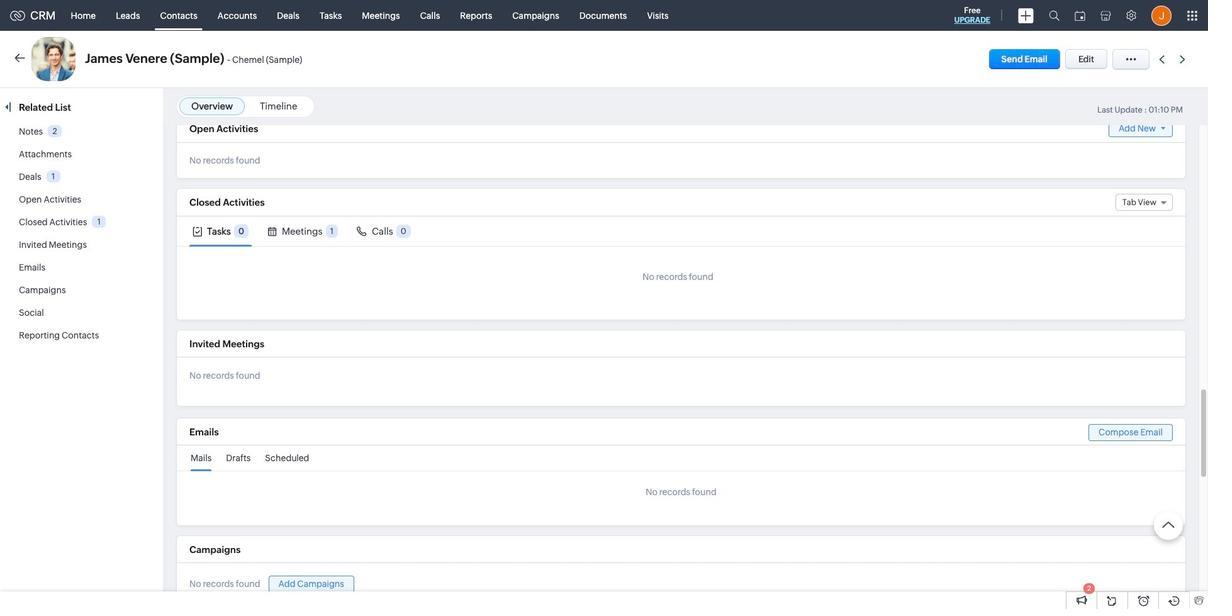 Task type: vqa. For each thing, say whether or not it's contained in the screenshot.
Search element at the top
yes



Task type: describe. For each thing, give the bounding box(es) containing it.
3 tab from the left
[[354, 216, 414, 246]]

next record image
[[1180, 55, 1188, 63]]

search element
[[1041, 0, 1067, 31]]

profile image
[[1151, 5, 1172, 25]]

logo image
[[10, 10, 25, 20]]

search image
[[1049, 10, 1060, 21]]

create menu element
[[1010, 0, 1041, 31]]

profile element
[[1144, 0, 1179, 31]]



Task type: locate. For each thing, give the bounding box(es) containing it.
None field
[[1115, 194, 1173, 211]]

calendar image
[[1075, 10, 1085, 20]]

2 tab from the left
[[264, 216, 341, 246]]

1 tab from the left
[[189, 216, 252, 246]]

2 horizontal spatial tab
[[354, 216, 414, 246]]

tab
[[189, 216, 252, 246], [264, 216, 341, 246], [354, 216, 414, 246]]

create menu image
[[1018, 8, 1034, 23]]

previous record image
[[1159, 55, 1165, 63]]

1 horizontal spatial tab
[[264, 216, 341, 246]]

0 horizontal spatial tab
[[189, 216, 252, 246]]

tab list
[[177, 216, 1185, 247]]



